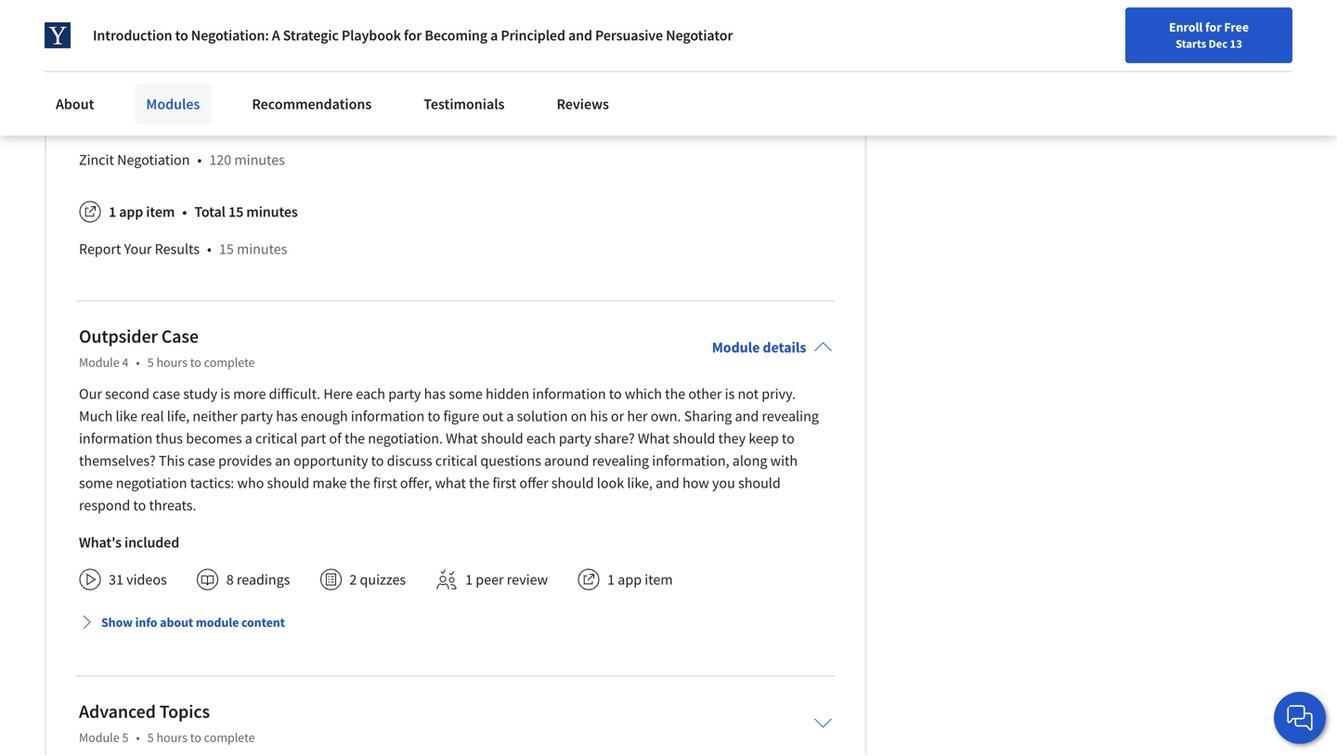 Task type: describe. For each thing, give the bounding box(es) containing it.
for inside enroll for free starts dec 13
[[1206, 19, 1222, 35]]

enroll for free starts dec 13
[[1170, 19, 1250, 51]]

opportunity
[[294, 452, 368, 470]]

1 horizontal spatial 1 app item
[[608, 571, 673, 589]]

minutes left a
[[206, 24, 257, 43]]

1 app item inside hide info about module content region
[[109, 203, 175, 221]]

playbook
[[342, 26, 401, 45]]

case
[[161, 325, 199, 348]]

the right what
[[469, 474, 490, 493]]

to right 3
[[175, 26, 188, 45]]

5 for outpsider
[[147, 354, 154, 371]]

discuss
[[387, 452, 433, 470]]

or
[[611, 407, 624, 426]]

what's
[[79, 533, 122, 552]]

2 horizontal spatial a
[[507, 407, 514, 426]]

show info about module content
[[101, 614, 285, 631]]

videos
[[126, 571, 167, 589]]

peer for 1 peer review •
[[119, 114, 148, 132]]

reviews link
[[546, 84, 621, 124]]

who
[[237, 474, 264, 493]]

• left 120
[[197, 151, 202, 169]]

1 vertical spatial 15
[[219, 240, 234, 258]]

advanced topics module 5 • 5 hours to complete
[[79, 700, 255, 746]]

like
[[116, 407, 138, 426]]

around
[[544, 452, 589, 470]]

mastery
[[79, 24, 128, 43]]

respond
[[79, 496, 130, 515]]

neither
[[193, 407, 237, 426]]

becoming
[[425, 26, 488, 45]]

information,
[[652, 452, 730, 470]]

themselves?
[[79, 452, 156, 470]]

enroll
[[1170, 19, 1203, 35]]

testimonials link
[[413, 84, 516, 124]]

what
[[435, 474, 466, 493]]

1 horizontal spatial case
[[188, 452, 215, 470]]

1 peer review •
[[109, 114, 205, 132]]

total
[[194, 203, 226, 221]]

• right 3
[[177, 24, 181, 43]]

minutes right 120
[[234, 151, 285, 169]]

0 horizontal spatial 30
[[157, 62, 172, 80]]

about
[[160, 614, 193, 631]]

reviews
[[557, 95, 609, 113]]

dec
[[1209, 36, 1228, 51]]

own.
[[651, 407, 681, 426]]

look
[[597, 474, 624, 493]]

quiz for mastery
[[131, 24, 159, 43]]

negotiation.
[[368, 429, 443, 448]]

this
[[159, 452, 185, 470]]

principled
[[501, 26, 566, 45]]

13
[[1231, 36, 1243, 51]]

negotiation
[[117, 151, 190, 169]]

• down the introduction
[[145, 62, 150, 80]]

second
[[105, 385, 150, 403]]

here
[[324, 385, 353, 403]]

questions
[[481, 452, 541, 470]]

1 horizontal spatial revealing
[[762, 407, 819, 426]]

should down around
[[552, 474, 594, 493]]

sharing
[[684, 407, 732, 426]]

hidden
[[486, 385, 530, 403]]

module up not
[[712, 338, 760, 357]]

1 horizontal spatial party
[[389, 385, 421, 403]]

• right results
[[207, 240, 212, 258]]

0 horizontal spatial case
[[153, 385, 180, 403]]

introduction to negotiation: a strategic playbook for becoming a principled and persuasive negotiator
[[93, 26, 733, 45]]

1 vertical spatial party
[[240, 407, 273, 426]]

tactics:
[[190, 474, 234, 493]]

hide info about module content region
[[79, 0, 833, 275]]

recommendations
[[252, 95, 372, 113]]

the up own.
[[665, 385, 686, 403]]

your
[[124, 240, 152, 258]]

provides
[[218, 452, 272, 470]]

negotiator
[[666, 26, 733, 45]]

part
[[301, 429, 326, 448]]

coursera image
[[22, 15, 140, 45]]

about
[[56, 95, 94, 113]]

2 vertical spatial information
[[79, 429, 153, 448]]

hours for case
[[156, 354, 188, 371]]

2 quizzes
[[350, 571, 406, 589]]

1 first from the left
[[373, 474, 397, 493]]

should up information,
[[673, 429, 716, 448]]

• up zincit negotiation • 120 minutes
[[200, 114, 205, 132]]

other
[[689, 385, 722, 403]]

minutes right total
[[246, 203, 298, 221]]

review for 1 peer review •
[[151, 114, 193, 132]]

share?
[[595, 429, 635, 448]]

1 vertical spatial each
[[527, 429, 556, 448]]

8
[[226, 571, 234, 589]]

31 videos
[[109, 571, 167, 589]]

solution
[[517, 407, 568, 426]]

topics
[[160, 700, 210, 723]]

modules
[[146, 95, 200, 113]]

complete for advanced topics
[[204, 729, 255, 746]]

2 vertical spatial and
[[656, 474, 680, 493]]

out
[[482, 407, 504, 426]]

modules link
[[135, 84, 211, 124]]

our
[[79, 385, 102, 403]]

to inside advanced topics module 5 • 5 hours to complete
[[190, 729, 201, 746]]

0 horizontal spatial critical
[[255, 429, 298, 448]]

more
[[233, 385, 266, 403]]

strategic
[[283, 26, 339, 45]]

zincit
[[79, 151, 114, 169]]

0 horizontal spatial each
[[356, 385, 386, 403]]

new quiz • 30 minutes
[[79, 62, 225, 80]]

testimonials
[[424, 95, 505, 113]]

much
[[79, 407, 113, 426]]

like,
[[627, 474, 653, 493]]



Task type: vqa. For each thing, say whether or not it's contained in the screenshot.
Banner "navigation"
no



Task type: locate. For each thing, give the bounding box(es) containing it.
0 horizontal spatial app
[[119, 203, 143, 221]]

is left not
[[725, 385, 735, 403]]

0 horizontal spatial some
[[79, 474, 113, 493]]

minutes
[[206, 24, 257, 43], [175, 62, 225, 80], [234, 151, 285, 169], [246, 203, 298, 221], [237, 240, 287, 258]]

1 horizontal spatial what
[[638, 429, 670, 448]]

to down topics
[[190, 729, 201, 746]]

item inside hide info about module content region
[[146, 203, 175, 221]]

what's included
[[79, 533, 179, 552]]

15 right total
[[229, 203, 244, 221]]

2 complete from the top
[[204, 729, 255, 746]]

hours inside outpsider case module 4 • 5 hours to complete
[[156, 354, 188, 371]]

2 first from the left
[[493, 474, 517, 493]]

5 inside outpsider case module 4 • 5 hours to complete
[[147, 354, 154, 371]]

becomes
[[186, 429, 242, 448]]

1 vertical spatial has
[[276, 407, 298, 426]]

0 vertical spatial quiz
[[131, 24, 159, 43]]

module inside outpsider case module 4 • 5 hours to complete
[[79, 354, 120, 371]]

0 vertical spatial has
[[424, 385, 446, 403]]

complete for outpsider case
[[204, 354, 255, 371]]

• inside advanced topics module 5 • 5 hours to complete
[[136, 729, 140, 746]]

module
[[196, 614, 239, 631]]

how
[[683, 474, 710, 493]]

0 horizontal spatial peer
[[119, 114, 148, 132]]

module down the advanced
[[79, 729, 120, 746]]

threats.
[[149, 496, 196, 515]]

0 vertical spatial case
[[153, 385, 180, 403]]

item
[[146, 203, 175, 221], [645, 571, 673, 589]]

1 vertical spatial app
[[618, 571, 642, 589]]

5 for advanced
[[147, 729, 154, 746]]

is left more
[[220, 385, 230, 403]]

should up questions
[[481, 429, 524, 448]]

you
[[713, 474, 736, 493]]

our second case study is more difficult. here each party has some hidden information to which the other is not privy. much like real life, neither party has enough information to figure out a solution on his or her own. sharing and revealing information thus becomes a critical part of the negotiation. what should each party share? what should they keep to themselves? this case provides an opportunity to discuss critical questions around revealing information, along with some negotiation tactics: who should make the first offer, what the first offer should look like, and how you should respond to threats.
[[79, 385, 819, 515]]

• right 4
[[136, 354, 140, 371]]

to down negotiation
[[133, 496, 146, 515]]

quizzes
[[360, 571, 406, 589]]

outpsider case module 4 • 5 hours to complete
[[79, 325, 255, 371]]

zincit negotiation • 120 minutes
[[79, 151, 285, 169]]

the
[[665, 385, 686, 403], [345, 429, 365, 448], [350, 474, 370, 493], [469, 474, 490, 493]]

1 vertical spatial 30
[[157, 62, 172, 80]]

to inside outpsider case module 4 • 5 hours to complete
[[190, 354, 201, 371]]

quiz left 3
[[131, 24, 159, 43]]

2 horizontal spatial and
[[735, 407, 759, 426]]

1 vertical spatial revealing
[[592, 452, 649, 470]]

each right here on the left of the page
[[356, 385, 386, 403]]

to down case
[[190, 354, 201, 371]]

life,
[[167, 407, 190, 426]]

menu item
[[983, 19, 1102, 79]]

real
[[141, 407, 164, 426]]

1 vertical spatial peer
[[476, 571, 504, 589]]

2 horizontal spatial party
[[559, 429, 592, 448]]

difficult.
[[269, 385, 321, 403]]

1 vertical spatial review
[[507, 571, 548, 589]]

1 horizontal spatial app
[[618, 571, 642, 589]]

• down the advanced
[[136, 729, 140, 746]]

for right playbook in the top of the page
[[404, 26, 422, 45]]

complete down topics
[[204, 729, 255, 746]]

report your results • 15 minutes
[[79, 240, 287, 258]]

0 vertical spatial and
[[569, 26, 593, 45]]

make
[[313, 474, 347, 493]]

content
[[242, 614, 285, 631]]

figure
[[444, 407, 480, 426]]

critical up what
[[436, 452, 478, 470]]

chat with us image
[[1286, 703, 1315, 733]]

recommendations link
[[241, 84, 383, 124]]

0 horizontal spatial has
[[276, 407, 298, 426]]

30
[[189, 24, 203, 43], [157, 62, 172, 80]]

to left figure
[[428, 407, 441, 426]]

information up on
[[533, 385, 606, 403]]

enough
[[301, 407, 348, 426]]

hours inside advanced topics module 5 • 5 hours to complete
[[156, 729, 188, 746]]

2
[[350, 571, 357, 589]]

30 up modules link
[[157, 62, 172, 80]]

has up figure
[[424, 385, 446, 403]]

30 right 3
[[189, 24, 203, 43]]

each down solution
[[527, 429, 556, 448]]

1 horizontal spatial a
[[491, 26, 498, 45]]

1 horizontal spatial 30
[[189, 24, 203, 43]]

0 horizontal spatial 1 app item
[[109, 203, 175, 221]]

None search field
[[265, 12, 571, 49]]

1 vertical spatial quiz
[[110, 62, 138, 80]]

2 hours from the top
[[156, 729, 188, 746]]

2 vertical spatial party
[[559, 429, 592, 448]]

0 horizontal spatial a
[[245, 429, 253, 448]]

peer inside hide info about module content region
[[119, 114, 148, 132]]

module for advanced topics
[[79, 729, 120, 746]]

app inside hide info about module content region
[[119, 203, 143, 221]]

mastery quiz 3 • 30 minutes
[[79, 24, 257, 43]]

0 vertical spatial information
[[533, 385, 606, 403]]

1 horizontal spatial for
[[1206, 19, 1222, 35]]

0 horizontal spatial is
[[220, 385, 230, 403]]

her
[[627, 407, 648, 426]]

1 horizontal spatial some
[[449, 385, 483, 403]]

some up figure
[[449, 385, 483, 403]]

introduction
[[93, 26, 172, 45]]

what
[[446, 429, 478, 448], [638, 429, 670, 448]]

hours for topics
[[156, 729, 188, 746]]

1 vertical spatial case
[[188, 452, 215, 470]]

critical up an
[[255, 429, 298, 448]]

1 vertical spatial some
[[79, 474, 113, 493]]

0 vertical spatial hours
[[156, 354, 188, 371]]

first left offer,
[[373, 474, 397, 493]]

0 horizontal spatial and
[[569, 26, 593, 45]]

new
[[79, 62, 107, 80]]

0 vertical spatial item
[[146, 203, 175, 221]]

complete inside outpsider case module 4 • 5 hours to complete
[[204, 354, 255, 371]]

2 horizontal spatial information
[[533, 385, 606, 403]]

first down questions
[[493, 474, 517, 493]]

0 vertical spatial 30
[[189, 24, 203, 43]]

yale university image
[[45, 22, 71, 48]]

a right out
[[507, 407, 514, 426]]

offer
[[520, 474, 549, 493]]

0 horizontal spatial review
[[151, 114, 193, 132]]

1 horizontal spatial first
[[493, 474, 517, 493]]

persuasive
[[596, 26, 663, 45]]

•
[[177, 24, 181, 43], [145, 62, 150, 80], [200, 114, 205, 132], [197, 151, 202, 169], [182, 203, 187, 221], [207, 240, 212, 258], [136, 354, 140, 371], [136, 729, 140, 746]]

has
[[424, 385, 446, 403], [276, 407, 298, 426]]

1 vertical spatial a
[[507, 407, 514, 426]]

about link
[[45, 84, 105, 124]]

a up provides
[[245, 429, 253, 448]]

for
[[1206, 19, 1222, 35], [404, 26, 422, 45]]

peer for 1 peer review
[[476, 571, 504, 589]]

which
[[625, 385, 662, 403]]

included
[[124, 533, 179, 552]]

0 vertical spatial complete
[[204, 354, 255, 371]]

on
[[571, 407, 587, 426]]

1 vertical spatial information
[[351, 407, 425, 426]]

details
[[763, 338, 807, 357]]

0 vertical spatial 15
[[229, 203, 244, 221]]

and right the like, in the left bottom of the page
[[656, 474, 680, 493]]

outpsider
[[79, 325, 158, 348]]

31
[[109, 571, 123, 589]]

info
[[135, 614, 157, 631]]

module inside advanced topics module 5 • 5 hours to complete
[[79, 729, 120, 746]]

minutes down • total 15 minutes
[[237, 240, 287, 258]]

1 horizontal spatial has
[[424, 385, 446, 403]]

minutes up modules link
[[175, 62, 225, 80]]

show notifications image
[[1122, 23, 1144, 46]]

0 horizontal spatial first
[[373, 474, 397, 493]]

0 vertical spatial critical
[[255, 429, 298, 448]]

module for outpsider case
[[79, 354, 120, 371]]

hours
[[156, 354, 188, 371], [156, 729, 188, 746]]

free
[[1225, 19, 1250, 35]]

2 is from the left
[[725, 385, 735, 403]]

module
[[712, 338, 760, 357], [79, 354, 120, 371], [79, 729, 120, 746]]

review for 1 peer review
[[507, 571, 548, 589]]

1 horizontal spatial review
[[507, 571, 548, 589]]

1 hours from the top
[[156, 354, 188, 371]]

2 what from the left
[[638, 429, 670, 448]]

0 vertical spatial app
[[119, 203, 143, 221]]

not
[[738, 385, 759, 403]]

information up negotiation.
[[351, 407, 425, 426]]

1 horizontal spatial each
[[527, 429, 556, 448]]

1 horizontal spatial critical
[[436, 452, 478, 470]]

1 vertical spatial and
[[735, 407, 759, 426]]

party up negotiation.
[[389, 385, 421, 403]]

should down an
[[267, 474, 310, 493]]

module left 4
[[79, 354, 120, 371]]

0 vertical spatial some
[[449, 385, 483, 403]]

privy.
[[762, 385, 796, 403]]

review inside hide info about module content region
[[151, 114, 193, 132]]

1 is from the left
[[220, 385, 230, 403]]

case up life,
[[153, 385, 180, 403]]

1 horizontal spatial and
[[656, 474, 680, 493]]

1 vertical spatial complete
[[204, 729, 255, 746]]

• inside outpsider case module 4 • 5 hours to complete
[[136, 354, 140, 371]]

results
[[155, 240, 200, 258]]

1 what from the left
[[446, 429, 478, 448]]

is
[[220, 385, 230, 403], [725, 385, 735, 403]]

3
[[162, 24, 169, 43]]

revealing down privy.
[[762, 407, 819, 426]]

a right becoming
[[491, 26, 498, 45]]

0 horizontal spatial what
[[446, 429, 478, 448]]

0 vertical spatial 1 app item
[[109, 203, 175, 221]]

the right the of
[[345, 429, 365, 448]]

8 readings
[[226, 571, 290, 589]]

and down not
[[735, 407, 759, 426]]

the right make
[[350, 474, 370, 493]]

for up "dec"
[[1206, 19, 1222, 35]]

1 vertical spatial hours
[[156, 729, 188, 746]]

of
[[329, 429, 342, 448]]

hours down topics
[[156, 729, 188, 746]]

1 vertical spatial item
[[645, 571, 673, 589]]

hours down case
[[156, 354, 188, 371]]

quiz for new
[[110, 62, 138, 80]]

15 down • total 15 minutes
[[219, 240, 234, 258]]

some up 'respond'
[[79, 474, 113, 493]]

report
[[79, 240, 121, 258]]

an
[[275, 452, 291, 470]]

0 vertical spatial revealing
[[762, 407, 819, 426]]

readings
[[237, 571, 290, 589]]

show info about module content button
[[72, 606, 293, 639]]

1 complete from the top
[[204, 354, 255, 371]]

0 horizontal spatial revealing
[[592, 452, 649, 470]]

what down own.
[[638, 429, 670, 448]]

• total 15 minutes
[[182, 203, 298, 221]]

1 horizontal spatial item
[[645, 571, 673, 589]]

• left total
[[182, 203, 187, 221]]

with
[[771, 452, 798, 470]]

quiz right new
[[110, 62, 138, 80]]

0 vertical spatial a
[[491, 26, 498, 45]]

party
[[389, 385, 421, 403], [240, 407, 273, 426], [559, 429, 592, 448]]

module details
[[712, 338, 807, 357]]

and right principled
[[569, 26, 593, 45]]

peer
[[119, 114, 148, 132], [476, 571, 504, 589]]

to up 'or'
[[609, 385, 622, 403]]

to up 'with'
[[782, 429, 795, 448]]

1 vertical spatial critical
[[436, 452, 478, 470]]

complete up more
[[204, 354, 255, 371]]

0 horizontal spatial item
[[146, 203, 175, 221]]

0 horizontal spatial party
[[240, 407, 273, 426]]

starts
[[1176, 36, 1207, 51]]

0 vertical spatial review
[[151, 114, 193, 132]]

what down figure
[[446, 429, 478, 448]]

complete inside advanced topics module 5 • 5 hours to complete
[[204, 729, 255, 746]]

1 app item
[[109, 203, 175, 221], [608, 571, 673, 589]]

should down along
[[739, 474, 781, 493]]

revealing down share?
[[592, 452, 649, 470]]

to
[[175, 26, 188, 45], [190, 354, 201, 371], [609, 385, 622, 403], [428, 407, 441, 426], [782, 429, 795, 448], [371, 452, 384, 470], [133, 496, 146, 515], [190, 729, 201, 746]]

to left discuss on the left
[[371, 452, 384, 470]]

offer,
[[400, 474, 432, 493]]

1 vertical spatial 1 app item
[[608, 571, 673, 589]]

1 horizontal spatial peer
[[476, 571, 504, 589]]

0 vertical spatial party
[[389, 385, 421, 403]]

information up themselves? on the bottom left
[[79, 429, 153, 448]]

2 vertical spatial a
[[245, 429, 253, 448]]

0 horizontal spatial for
[[404, 26, 422, 45]]

0 vertical spatial each
[[356, 385, 386, 403]]

his
[[590, 407, 608, 426]]

1 horizontal spatial information
[[351, 407, 425, 426]]

case up tactics:
[[188, 452, 215, 470]]

party down on
[[559, 429, 592, 448]]

first
[[373, 474, 397, 493], [493, 474, 517, 493]]

0 horizontal spatial information
[[79, 429, 153, 448]]

1 horizontal spatial is
[[725, 385, 735, 403]]

0 vertical spatial peer
[[119, 114, 148, 132]]

show
[[101, 614, 133, 631]]

keep
[[749, 429, 779, 448]]

should
[[481, 429, 524, 448], [673, 429, 716, 448], [267, 474, 310, 493], [552, 474, 594, 493], [739, 474, 781, 493]]

has down the difficult.
[[276, 407, 298, 426]]

negotiation
[[116, 474, 187, 493]]

party down more
[[240, 407, 273, 426]]



